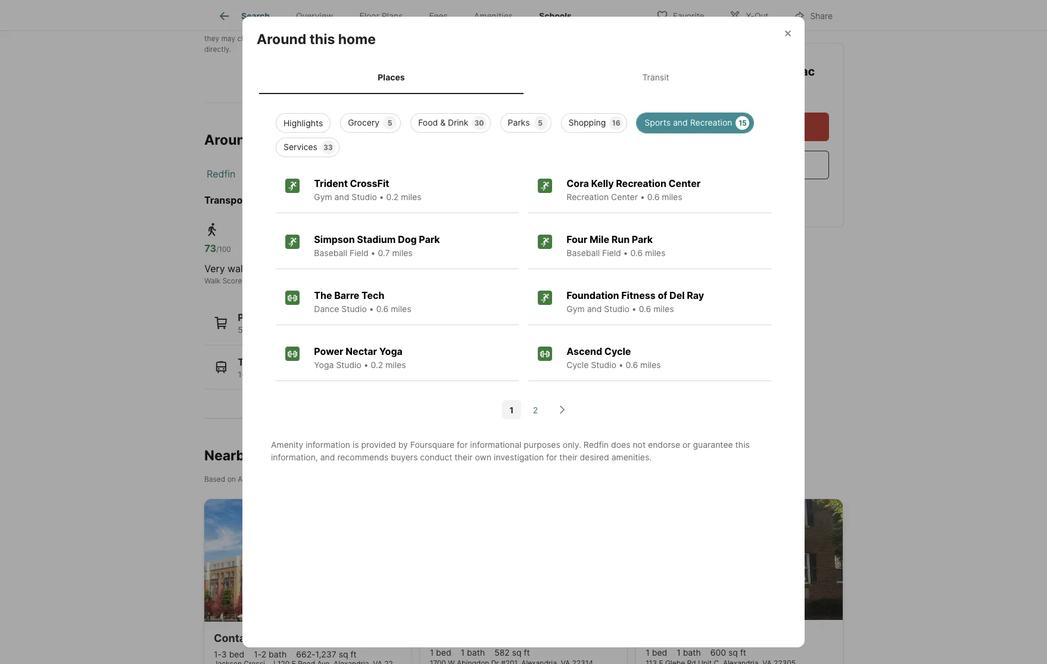 Task type: locate. For each thing, give the bounding box(es) containing it.
are down amenities
[[482, 23, 493, 32]]

1 vertical spatial for
[[546, 452, 557, 463]]

0 horizontal spatial not
[[247, 23, 258, 32]]

by up buyers
[[398, 440, 408, 450]]

0.2 down nectar on the bottom of page
[[371, 360, 383, 370]]

based
[[204, 475, 225, 484]]

trident
[[314, 178, 348, 190]]

baseball
[[314, 248, 347, 258], [567, 248, 600, 258]]

school down as
[[566, 34, 588, 43]]

0 vertical spatial guarantee
[[298, 23, 333, 32]]

1 vertical spatial does
[[611, 440, 631, 450]]

around avalon potomac yard
[[204, 132, 399, 149]]

1 vertical spatial a
[[757, 121, 763, 133]]

places
[[378, 72, 405, 82], [238, 312, 269, 324]]

around this home element
[[257, 17, 390, 48]]

1 bed
[[430, 647, 451, 658], [646, 647, 667, 658]]

1 vertical spatial around
[[204, 132, 254, 149]]

school
[[391, 23, 414, 32]]

potomac
[[764, 64, 815, 79], [306, 132, 365, 149], [334, 194, 375, 206], [262, 475, 292, 484]]

the
[[326, 6, 337, 14], [553, 34, 564, 43]]

0.6 inside foundation fitness of del ray gym and studio • 0.6 miles
[[639, 304, 651, 314]]

avalon down trident
[[300, 194, 331, 206]]

1 vertical spatial 0.2
[[371, 360, 383, 370]]

gym down foundation
[[567, 304, 585, 314]]

does
[[228, 23, 245, 32], [611, 440, 631, 450]]

0 vertical spatial tab list
[[204, 0, 595, 30]]

contact
[[671, 64, 721, 79], [214, 632, 256, 645]]

studio inside "the barre tech dance studio • 0.6 miles"
[[342, 304, 367, 314]]

0.2 for crossfit
[[386, 192, 399, 202]]

1 horizontal spatial for
[[457, 440, 468, 450]]

0 horizontal spatial does
[[228, 23, 245, 32]]

recreation left '15'
[[690, 118, 733, 128]]

sq right 582
[[512, 647, 522, 658]]

not up change
[[247, 23, 258, 32]]

a left tour
[[757, 121, 763, 133]]

to down the information.
[[346, 34, 352, 43]]

1 baseball from the left
[[314, 248, 347, 258]]

1 1 bath from the left
[[461, 647, 485, 658]]

1 horizontal spatial recreation
[[616, 178, 667, 190]]

shopping
[[569, 118, 606, 128]]

contact up 1-3 bed
[[214, 632, 256, 645]]

places for places
[[378, 72, 405, 82]]

1 field from the left
[[350, 248, 369, 258]]

73
[[204, 242, 216, 254]]

/100 up good
[[327, 245, 342, 254]]

bath left 582
[[467, 647, 485, 658]]

sq for 582
[[512, 647, 522, 658]]

nearby rentals
[[204, 447, 303, 464]]

studio for tech
[[342, 304, 367, 314]]

sq right 600
[[729, 647, 738, 658]]

0 horizontal spatial bath
[[269, 649, 287, 659]]

by right the including
[[237, 6, 245, 14]]

studio inside foundation fitness of del ray gym and studio • 0.6 miles
[[604, 304, 630, 314]]

are
[[482, 23, 493, 32], [279, 34, 290, 43]]

redfin up they
[[204, 23, 226, 32]]

yard up sports and recreation
[[671, 82, 698, 97]]

places for places 5 groceries, 26 restaurants, 5 parks
[[238, 312, 269, 324]]

yoga down power
[[314, 360, 334, 370]]

2 horizontal spatial sq
[[729, 647, 738, 658]]

their left own
[[455, 452, 473, 463]]

around down contacting at left top
[[257, 31, 306, 48]]

0 vertical spatial contact
[[671, 64, 721, 79]]

0 horizontal spatial field
[[350, 248, 369, 258]]

1 horizontal spatial by
[[398, 440, 408, 450]]

contact up sports and recreation
[[671, 64, 721, 79]]

avalon inside avalon potomac yard
[[721, 64, 761, 79]]

around this home
[[257, 31, 376, 48]]

or
[[289, 23, 296, 32], [683, 440, 691, 450]]

tour
[[765, 121, 784, 133]]

redfin up transportation
[[207, 168, 236, 180]]

1 vertical spatial cycle
[[567, 360, 589, 370]]

ft right 582
[[524, 647, 530, 658]]

or inside amenity information is provided by foursquare for informational purposes only. redfin does not endorse or guarantee this information, and recommends buyers conduct their own investigation for their desired amenities.
[[683, 440, 691, 450]]

field up transit
[[350, 248, 369, 258]]

drink
[[448, 118, 469, 128]]

potomac inside avalon potomac yard
[[764, 64, 815, 79]]

gym inside foundation fitness of del ray gym and studio • 0.6 miles
[[567, 304, 585, 314]]

• inside the simpson stadium dog park baseball field • 0.7 miles
[[371, 248, 376, 258]]

1 horizontal spatial are
[[482, 23, 493, 32]]

redfin up desired
[[584, 440, 609, 450]]

miles inside "the barre tech dance studio • 0.6 miles"
[[391, 304, 411, 314]]

/100 up the very
[[216, 245, 231, 254]]

transit 10a, 10b, 11y, blue, dc3, mw1, yellow
[[238, 356, 387, 379]]

0 horizontal spatial cycle
[[567, 360, 589, 370]]

1 bath left 582
[[461, 647, 485, 658]]

studio inside trident crossfit gym and studio • 0.2 miles
[[352, 192, 377, 202]]

2 1- from the left
[[254, 649, 261, 659]]

not inside "school service boundaries are intended to be used as a reference only; they may change and are not"
[[292, 34, 303, 43]]

0 vertical spatial cycle
[[605, 346, 631, 358]]

recreation inside list box
[[690, 118, 733, 128]]

the
[[314, 290, 332, 302]]

does up the 'may'
[[228, 23, 245, 32]]

around this home dialog
[[242, 17, 805, 648]]

1 horizontal spatial transit
[[643, 72, 669, 82]]

the inside the guaranteed to be accurate. to verify school enrollment eligibility, contact the school district directly.
[[553, 34, 564, 43]]

redfin link
[[207, 168, 236, 180]]

bath left 600
[[683, 647, 701, 658]]

1 horizontal spatial guarantee
[[693, 440, 733, 450]]

field for mile
[[602, 248, 621, 258]]

1 horizontal spatial their
[[560, 452, 578, 463]]

fees tab
[[416, 2, 461, 30]]

studio for gym
[[352, 192, 377, 202]]

endorse up amenities.
[[648, 440, 680, 450]]

avalon down highlights
[[257, 132, 303, 149]]

be
[[536, 23, 544, 32], [354, 34, 363, 43]]

0.6 inside cora kelly recreation center recreation center • 0.6 miles
[[647, 192, 660, 202]]

recreation
[[690, 118, 733, 128], [616, 178, 667, 190], [567, 192, 609, 202]]

plans
[[382, 11, 403, 21]]

price
[[276, 632, 303, 645]]

1 horizontal spatial bed
[[436, 647, 451, 658]]

• inside trident crossfit gym and studio • 0.2 miles
[[379, 192, 384, 202]]

0.2 for nectar
[[371, 360, 383, 370]]

avalon up '15'
[[721, 64, 761, 79]]

foundation fitness of del ray gym and studio • 0.6 miles
[[567, 290, 704, 314]]

0.2 inside power nectar yoga yoga studio • 0.2 miles
[[371, 360, 383, 370]]

• inside power nectar yoga yoga studio • 0.2 miles
[[364, 360, 369, 370]]

not down redfin does not endorse or guarantee this information.
[[292, 34, 303, 43]]

gym down trident
[[314, 192, 332, 202]]

for right foursquare in the left of the page
[[457, 440, 468, 450]]

2 horizontal spatial recreation
[[690, 118, 733, 128]]

ft for 582 sq ft
[[524, 647, 530, 658]]

recommends
[[337, 452, 389, 463]]

1 vertical spatial guarantee
[[693, 440, 733, 450]]

their
[[455, 452, 473, 463], [560, 452, 578, 463]]

• inside "the barre tech dance studio • 0.6 miles"
[[369, 304, 374, 314]]

1 vertical spatial endorse
[[648, 440, 680, 450]]

yard down crossfit
[[377, 194, 398, 206]]

0 vertical spatial or
[[289, 23, 296, 32]]

bed left 600
[[652, 647, 667, 658]]

1 horizontal spatial the
[[553, 34, 564, 43]]

places down the guaranteed to be accurate. to verify school enrollment eligibility, contact the school district directly.
[[378, 72, 405, 82]]

1- for 3
[[214, 649, 222, 659]]

/100 inside 73 /100
[[216, 245, 231, 254]]

67
[[316, 242, 327, 254]]

0 vertical spatial places
[[378, 72, 405, 82]]

transit inside transit 10a, 10b, 11y, blue, dc3, mw1, yellow
[[238, 356, 271, 368]]

field inside the simpson stadium dog park baseball field • 0.7 miles
[[350, 248, 369, 258]]

good transit
[[316, 263, 371, 275]]

0 vertical spatial be
[[536, 23, 544, 32]]

2 field from the left
[[602, 248, 621, 258]]

0 horizontal spatial 1-
[[214, 649, 222, 659]]

by
[[237, 6, 245, 14], [398, 440, 408, 450]]

1 horizontal spatial ft
[[524, 647, 530, 658]]

0.6
[[647, 192, 660, 202], [631, 248, 643, 258], [376, 304, 389, 314], [639, 304, 651, 314], [626, 360, 638, 370]]

1 1- from the left
[[214, 649, 222, 659]]

1 horizontal spatial center
[[669, 178, 701, 190]]

tab list containing search
[[204, 0, 595, 30]]

places inside tab
[[378, 72, 405, 82]]

®
[[242, 276, 247, 285]]

studio down crossfit
[[352, 192, 377, 202]]

yoga
[[379, 346, 403, 358], [314, 360, 334, 370]]

for up 1-2 bath
[[259, 632, 273, 645]]

0 horizontal spatial are
[[279, 34, 290, 43]]

tab list containing places
[[257, 60, 791, 94]]

park inside four mile run park baseball field • 0.6 miles
[[632, 234, 653, 246]]

/100 inside 67 /100
[[327, 245, 342, 254]]

conduct
[[420, 452, 452, 463]]

1 horizontal spatial yoga
[[379, 346, 403, 358]]

10a,
[[238, 369, 255, 379]]

nearby
[[204, 447, 253, 464]]

endorse down contacting at left top
[[260, 23, 287, 32]]

baseball inside four mile run park baseball field • 0.6 miles
[[567, 248, 600, 258]]

baseball down four
[[567, 248, 600, 258]]

bath for 582
[[467, 647, 485, 658]]

sq for 600
[[729, 647, 738, 658]]

1 bath left 600
[[677, 647, 701, 658]]

not inside amenity information is provided by foursquare for informational purposes only. redfin does not endorse or guarantee this information, and recommends buyers conduct their own investigation for their desired amenities.
[[633, 440, 646, 450]]

their down only.
[[560, 452, 578, 463]]

0 horizontal spatial transit
[[238, 356, 271, 368]]

around inside dialog
[[257, 31, 306, 48]]

yard inside avalon potomac yard
[[671, 82, 698, 97]]

the barre tech dance studio • 0.6 miles
[[314, 290, 411, 314]]

field
[[350, 248, 369, 258], [602, 248, 621, 258]]

0 horizontal spatial 1 bed
[[430, 647, 451, 658]]

ft
[[524, 647, 530, 658], [740, 647, 746, 658], [351, 649, 357, 659]]

floor plans
[[360, 11, 403, 21]]

0 horizontal spatial recreation
[[567, 192, 609, 202]]

0 horizontal spatial the
[[326, 6, 337, 14]]

to up the contact
[[527, 23, 534, 32]]

0 horizontal spatial to
[[346, 34, 352, 43]]

1 1 bed from the left
[[430, 647, 451, 658]]

a right as
[[575, 23, 579, 32]]

0 vertical spatial transit
[[643, 72, 669, 82]]

desired
[[580, 452, 609, 463]]

and right change
[[264, 34, 277, 43]]

2 right '1' button
[[533, 405, 538, 415]]

the down used in the right of the page
[[553, 34, 564, 43]]

miles inside power nectar yoga yoga studio • 0.2 miles
[[386, 360, 406, 370]]

schools
[[539, 11, 572, 21]]

cycle right ascend
[[605, 346, 631, 358]]

baseball down simpson
[[314, 248, 347, 258]]

1 vertical spatial tab list
[[257, 60, 791, 94]]

ft right '1,237'
[[351, 649, 357, 659]]

67 /100
[[316, 242, 342, 254]]

transit for transit 10a, 10b, 11y, blue, dc3, mw1, yellow
[[238, 356, 271, 368]]

places up groceries, on the left of page
[[238, 312, 269, 324]]

transit inside tab
[[643, 72, 669, 82]]

0 vertical spatial does
[[228, 23, 245, 32]]

food
[[418, 118, 438, 128]]

10b,
[[257, 369, 274, 379]]

be up the contact
[[536, 23, 544, 32]]

studio down fitness
[[604, 304, 630, 314]]

1 horizontal spatial baseball
[[567, 248, 600, 258]]

ascend
[[567, 346, 602, 358]]

1 vertical spatial 2
[[261, 649, 266, 659]]

this inside amenity information is provided by foursquare for informational purposes only. redfin does not endorse or guarantee this information, and recommends buyers conduct their own investigation for their desired amenities.
[[736, 440, 750, 450]]

0 vertical spatial recreation
[[690, 118, 733, 128]]

1 bath
[[461, 647, 485, 658], [677, 647, 701, 658]]

are down redfin does not endorse or guarantee this information.
[[279, 34, 290, 43]]

0 horizontal spatial endorse
[[260, 23, 287, 32]]

be inside "school service boundaries are intended to be used as a reference only; they may change and are not"
[[536, 23, 544, 32]]

1 horizontal spatial school
[[566, 34, 588, 43]]

0 vertical spatial not
[[247, 23, 258, 32]]

1 vertical spatial contact
[[214, 632, 256, 645]]

as
[[565, 23, 573, 32]]

does up amenities.
[[611, 440, 631, 450]]

5 right grocery
[[388, 119, 392, 128]]

0 horizontal spatial sq
[[339, 649, 348, 659]]

studio down ascend
[[591, 360, 617, 370]]

1 horizontal spatial 1 bed
[[646, 647, 667, 658]]

themselves.
[[367, 6, 407, 14]]

1 horizontal spatial a
[[757, 121, 763, 133]]

cycle down ascend
[[567, 360, 589, 370]]

studio inside power nectar yoga yoga studio • 0.2 miles
[[336, 360, 362, 370]]

2 1 bath from the left
[[677, 647, 701, 658]]

33
[[323, 143, 333, 152]]

1 park from the left
[[419, 234, 440, 246]]

miles inside foundation fitness of del ray gym and studio • 0.6 miles
[[654, 304, 674, 314]]

• inside four mile run park baseball field • 0.6 miles
[[624, 248, 628, 258]]

0 vertical spatial by
[[237, 6, 245, 14]]

0 vertical spatial endorse
[[260, 23, 287, 32]]

• inside foundation fitness of del ray gym and studio • 0.6 miles
[[632, 304, 637, 314]]

and down foundation
[[587, 304, 602, 314]]

this
[[335, 23, 347, 32], [310, 31, 335, 48], [736, 440, 750, 450]]

including by contacting and visiting the schools themselves.
[[204, 6, 407, 14]]

places inside places 5 groceries, 26 restaurants, 5 parks
[[238, 312, 269, 324]]

5 left groceries, on the left of page
[[238, 325, 243, 335]]

service
[[416, 23, 441, 32]]

bath for 600
[[683, 647, 701, 658]]

1 inside button
[[510, 405, 514, 415]]

cora
[[567, 178, 589, 190]]

2 baseball from the left
[[567, 248, 600, 258]]

school service boundaries are intended to be used as a reference only; they may change and are not
[[204, 23, 631, 43]]

baseball inside the simpson stadium dog park baseball field • 0.7 miles
[[314, 248, 347, 258]]

0.2
[[386, 192, 399, 202], [371, 360, 383, 370]]

0 horizontal spatial park
[[419, 234, 440, 246]]

2 /100 from the left
[[327, 245, 342, 254]]

0 horizontal spatial contact
[[214, 632, 256, 645]]

redfin for redfin
[[207, 168, 236, 180]]

bath down 'price'
[[269, 649, 287, 659]]

0 vertical spatial the
[[326, 6, 337, 14]]

0 horizontal spatial /100
[[216, 245, 231, 254]]

73 /100
[[204, 242, 231, 254]]

cycle
[[605, 346, 631, 358], [567, 360, 589, 370]]

1 vertical spatial places
[[238, 312, 269, 324]]

1 their from the left
[[455, 452, 473, 463]]

2 park from the left
[[632, 234, 653, 246]]

favorite
[[673, 10, 704, 21]]

2 down contact for price
[[261, 649, 266, 659]]

avalon
[[721, 64, 761, 79], [257, 132, 303, 149], [300, 194, 331, 206], [238, 475, 260, 484]]

investigation
[[494, 452, 544, 463]]

2 horizontal spatial not
[[633, 440, 646, 450]]

transit up 10a, in the bottom of the page
[[238, 356, 271, 368]]

potomac down grocery
[[306, 132, 365, 149]]

0 horizontal spatial 1 bath
[[461, 647, 485, 658]]

park inside the simpson stadium dog park baseball field • 0.7 miles
[[419, 234, 440, 246]]

1 horizontal spatial around
[[257, 31, 306, 48]]

is
[[353, 440, 359, 450]]

services
[[284, 142, 318, 152]]

0.2 down 22305 link
[[386, 192, 399, 202]]

1 horizontal spatial 0.2
[[386, 192, 399, 202]]

list box containing grocery
[[266, 109, 781, 158]]

0 vertical spatial gym
[[314, 192, 332, 202]]

miles inside the simpson stadium dog park baseball field • 0.7 miles
[[392, 248, 413, 258]]

bed left 582
[[436, 647, 451, 658]]

virginia link
[[255, 168, 288, 180]]

0 horizontal spatial baseball
[[314, 248, 347, 258]]

park right dog at the top left of the page
[[419, 234, 440, 246]]

school down service
[[430, 34, 452, 43]]

tab list inside around this home dialog
[[257, 60, 791, 94]]

0 horizontal spatial yoga
[[314, 360, 334, 370]]

the right visiting
[[326, 6, 337, 14]]

0 horizontal spatial by
[[237, 6, 245, 14]]

redfin for redfin does not endorse or guarantee this information.
[[204, 23, 226, 32]]

for down purposes
[[546, 452, 557, 463]]

1 vertical spatial redfin
[[207, 168, 236, 180]]

redfin inside amenity information is provided by foursquare for informational purposes only. redfin does not endorse or guarantee this information, and recommends buyers conduct their own investigation for their desired amenities.
[[584, 440, 609, 450]]

and inside amenity information is provided by foursquare for informational purposes only. redfin does not endorse or guarantee this information, and recommends buyers conduct their own investigation for their desired amenities.
[[320, 452, 335, 463]]

0 horizontal spatial for
[[259, 632, 273, 645]]

sq right '1,237'
[[339, 649, 348, 659]]

simpson
[[314, 234, 355, 246]]

0.2 inside trident crossfit gym and studio • 0.2 miles
[[386, 192, 399, 202]]

yard down grocery
[[369, 132, 399, 149]]

1 vertical spatial not
[[292, 34, 303, 43]]

miles inside cora kelly recreation center recreation center • 0.6 miles
[[662, 192, 683, 202]]

1 horizontal spatial places
[[378, 72, 405, 82]]

1 vertical spatial are
[[279, 34, 290, 43]]

a inside "request a tour" button
[[757, 121, 763, 133]]

be inside the guaranteed to be accurate. to verify school enrollment eligibility, contact the school district directly.
[[354, 34, 363, 43]]

field inside four mile run park baseball field • 0.6 miles
[[602, 248, 621, 258]]

request a tour
[[717, 121, 784, 133]]

studio
[[352, 192, 377, 202], [342, 304, 367, 314], [604, 304, 630, 314], [336, 360, 362, 370], [591, 360, 617, 370]]

ft right 600
[[740, 647, 746, 658]]

and down trident
[[335, 192, 349, 202]]

1 vertical spatial transit
[[238, 356, 271, 368]]

22305
[[373, 168, 403, 180]]

recreation right kelly
[[616, 178, 667, 190]]

0 horizontal spatial a
[[575, 23, 579, 32]]

1 /100 from the left
[[216, 245, 231, 254]]

tab list
[[204, 0, 595, 30], [257, 60, 791, 94]]

2 horizontal spatial bath
[[683, 647, 701, 658]]

and down information
[[320, 452, 335, 463]]

fitness
[[622, 290, 656, 302]]

around up redfin link
[[204, 132, 254, 149]]

studio down nectar on the bottom of page
[[336, 360, 362, 370]]

0 vertical spatial 0.2
[[386, 192, 399, 202]]

1 horizontal spatial 1 bath
[[677, 647, 701, 658]]

transit up sports
[[643, 72, 669, 82]]

0.6 inside four mile run park baseball field • 0.6 miles
[[631, 248, 643, 258]]

0 vertical spatial a
[[575, 23, 579, 32]]

1 horizontal spatial 2
[[533, 405, 538, 415]]

1 horizontal spatial not
[[292, 34, 303, 43]]

reference
[[581, 23, 613, 32]]

1 horizontal spatial gym
[[567, 304, 585, 314]]

guaranteed to be accurate. to verify school enrollment eligibility, contact the school district directly.
[[204, 34, 614, 54]]

1 horizontal spatial or
[[683, 440, 691, 450]]

yoga up yellow
[[379, 346, 403, 358]]

0 horizontal spatial school
[[430, 34, 452, 43]]

1 bed for 600 sq ft
[[646, 647, 667, 658]]

not up amenities.
[[633, 440, 646, 450]]

potomac up tour
[[764, 64, 815, 79]]

recreation down cora
[[567, 192, 609, 202]]

floor
[[360, 11, 379, 21]]

bed right 3
[[229, 649, 244, 659]]

foursquare
[[410, 440, 455, 450]]

2 school from the left
[[566, 34, 588, 43]]

field down run
[[602, 248, 621, 258]]

0 horizontal spatial or
[[289, 23, 296, 32]]

dc3,
[[316, 369, 335, 379]]

list box
[[266, 109, 781, 158]]

around
[[257, 31, 306, 48], [204, 132, 254, 149]]

park right run
[[632, 234, 653, 246]]

floor plans tab
[[346, 2, 416, 30]]

be down the information.
[[354, 34, 363, 43]]

studio down the barre
[[342, 304, 367, 314]]

intended
[[495, 23, 525, 32]]

2 their from the left
[[560, 452, 578, 463]]

baseball for four
[[567, 248, 600, 258]]

5
[[388, 119, 392, 128], [538, 119, 543, 128], [238, 325, 243, 335], [349, 325, 354, 335]]

bed for 582
[[436, 647, 451, 658]]

2 1 bed from the left
[[646, 647, 667, 658]]

and right sports
[[673, 118, 688, 128]]

0 horizontal spatial be
[[354, 34, 363, 43]]

run
[[612, 234, 630, 246]]

0 vertical spatial are
[[482, 23, 493, 32]]

1 horizontal spatial does
[[611, 440, 631, 450]]

1 horizontal spatial to
[[527, 23, 534, 32]]

bed for 600
[[652, 647, 667, 658]]

ft for 600 sq ft
[[740, 647, 746, 658]]

1 vertical spatial or
[[683, 440, 691, 450]]

0 horizontal spatial gym
[[314, 192, 332, 202]]

contact for contact for price
[[214, 632, 256, 645]]



Task type: vqa. For each thing, say whether or not it's contained in the screenshot.


Task type: describe. For each thing, give the bounding box(es) containing it.
favorite button
[[646, 3, 715, 27]]

0.6 inside ascend cycle cycle studio • 0.6 miles
[[626, 360, 638, 370]]

and inside list box
[[673, 118, 688, 128]]

1 horizontal spatial cycle
[[605, 346, 631, 358]]

four mile run park baseball field • 0.6 miles
[[567, 234, 666, 258]]

list box inside around this home dialog
[[266, 109, 781, 158]]

11y,
[[276, 369, 292, 379]]

5 right parks
[[538, 119, 543, 128]]

based on avalon potomac yard
[[204, 475, 309, 484]]

power
[[314, 346, 344, 358]]

parks
[[508, 118, 530, 128]]

field for stadium
[[350, 248, 369, 258]]

schools tab
[[526, 2, 585, 30]]

places tab
[[259, 62, 524, 92]]

transit tab
[[524, 62, 788, 92]]

transit for transit
[[643, 72, 669, 82]]

only;
[[615, 23, 631, 32]]

2 vertical spatial for
[[259, 632, 273, 645]]

food & drink 30
[[418, 118, 484, 128]]

transportation near avalon potomac yard
[[204, 194, 398, 206]]

582
[[495, 647, 510, 658]]

miles inside four mile run park baseball field • 0.6 miles
[[645, 248, 666, 258]]

search link
[[217, 9, 270, 23]]

around for around this home
[[257, 31, 306, 48]]

four
[[567, 234, 588, 246]]

sports
[[645, 118, 671, 128]]

of
[[658, 290, 668, 302]]

contacting
[[247, 6, 283, 14]]

potomac down crossfit
[[334, 194, 375, 206]]

potomac down rentals
[[262, 475, 292, 484]]

paradise
[[452, 263, 491, 275]]

1 bed for 582 sq ft
[[430, 647, 451, 658]]

1 vertical spatial yoga
[[314, 360, 334, 370]]

studio inside ascend cycle cycle studio • 0.6 miles
[[591, 360, 617, 370]]

2 horizontal spatial for
[[546, 452, 557, 463]]

1 bath for 582 sq ft
[[461, 647, 485, 658]]

around for around avalon potomac yard
[[204, 132, 254, 149]]

share button
[[784, 3, 843, 27]]

dog
[[398, 234, 417, 246]]

• inside ascend cycle cycle studio • 0.6 miles
[[619, 360, 624, 370]]

avalon right 'on'
[[238, 475, 260, 484]]

sports and recreation
[[645, 118, 733, 128]]

visiting
[[300, 6, 324, 14]]

0.6 inside "the barre tech dance studio • 0.6 miles"
[[376, 304, 389, 314]]

0 horizontal spatial ft
[[351, 649, 357, 659]]

0 horizontal spatial bed
[[229, 649, 244, 659]]

endorse inside amenity information is provided by foursquare for informational purposes only. redfin does not endorse or guarantee this information, and recommends buyers conduct their own investigation for their desired amenities.
[[648, 440, 680, 450]]

photo of 113 e glebe rd unit c, alexandria, va 22305 image
[[636, 499, 843, 620]]

places 5 groceries, 26 restaurants, 5 parks
[[238, 312, 378, 335]]

1- for 2
[[254, 649, 261, 659]]

miles inside trident crossfit gym and studio • 0.2 miles
[[401, 192, 422, 202]]

amenities.
[[612, 452, 652, 463]]

home
[[338, 31, 376, 48]]

trident crossfit gym and studio • 0.2 miles
[[314, 178, 422, 202]]

5 left 'parks'
[[349, 325, 354, 335]]

0 vertical spatial center
[[669, 178, 701, 190]]

amenities tab
[[461, 2, 526, 30]]

662-
[[296, 649, 316, 659]]

virginia
[[255, 168, 288, 180]]

request a tour button
[[671, 113, 829, 141]]

recreation for kelly
[[616, 178, 667, 190]]

barre
[[334, 290, 359, 302]]

on
[[227, 475, 236, 484]]

overview
[[296, 11, 333, 21]]

own
[[475, 452, 492, 463]]

schools
[[339, 6, 365, 14]]

amenities
[[474, 11, 513, 21]]

1-2 bath
[[254, 649, 287, 659]]

dance
[[314, 304, 339, 314]]

power nectar yoga yoga studio • 0.2 miles
[[314, 346, 406, 370]]

contact for contact
[[671, 64, 721, 79]]

2 inside button
[[533, 405, 538, 415]]

groceries,
[[245, 325, 284, 335]]

photo of 120 e reed ave, alexandria, va 22305 image
[[204, 499, 411, 622]]

good
[[316, 263, 340, 275]]

studio for yoga
[[336, 360, 362, 370]]

park for four mile run park
[[632, 234, 653, 246]]

1 school from the left
[[430, 34, 452, 43]]

• inside cora kelly recreation center recreation center • 0.6 miles
[[640, 192, 645, 202]]

transit
[[343, 263, 371, 275]]

and inside "school service boundaries are intended to be used as a reference only; they may change and are not"
[[264, 34, 277, 43]]

guarantee inside amenity information is provided by foursquare for informational purposes only. redfin does not endorse or guarantee this information, and recommends buyers conduct their own investigation for their desired amenities.
[[693, 440, 733, 450]]

request
[[717, 121, 755, 133]]

15
[[739, 119, 747, 128]]

0 horizontal spatial center
[[611, 192, 638, 202]]

may
[[221, 34, 235, 43]]

miles inside ascend cycle cycle studio • 0.6 miles
[[641, 360, 661, 370]]

a inside "school service boundaries are intended to be used as a reference only; they may change and are not"
[[575, 23, 579, 32]]

park for simpson stadium dog park
[[419, 234, 440, 246]]

overview tab
[[283, 2, 346, 30]]

and up redfin does not endorse or guarantee this information.
[[285, 6, 298, 14]]

only.
[[563, 440, 581, 450]]

walkable
[[228, 263, 267, 275]]

to inside the guaranteed to be accurate. to verify school enrollment eligibility, contact the school district directly.
[[346, 34, 352, 43]]

purposes
[[524, 440, 561, 450]]

0.7
[[378, 248, 390, 258]]

services 33
[[284, 142, 333, 152]]

and inside trident crossfit gym and studio • 0.2 miles
[[335, 192, 349, 202]]

blue,
[[294, 369, 314, 379]]

by inside amenity information is provided by foursquare for informational purposes only. redfin does not endorse or guarantee this information, and recommends buyers conduct their own investigation for their desired amenities.
[[398, 440, 408, 450]]

gym inside trident crossfit gym and studio • 0.2 miles
[[314, 192, 332, 202]]

accurate.
[[365, 34, 397, 43]]

/100 for 73
[[216, 245, 231, 254]]

and inside foundation fitness of del ray gym and studio • 0.6 miles
[[587, 304, 602, 314]]

0 vertical spatial yoga
[[379, 346, 403, 358]]

provided
[[361, 440, 396, 450]]

stadium
[[357, 234, 396, 246]]

buyers
[[391, 452, 418, 463]]

baseball for simpson
[[314, 248, 347, 258]]

informational
[[470, 440, 522, 450]]

600 sq ft
[[711, 647, 746, 658]]

3
[[222, 649, 227, 659]]

nectar
[[346, 346, 377, 358]]

600
[[711, 647, 726, 658]]

eligibility,
[[492, 34, 523, 43]]

out
[[755, 10, 769, 21]]

information
[[306, 440, 350, 450]]

contact for price
[[214, 632, 303, 645]]

near
[[276, 194, 297, 206]]

yard down information,
[[294, 475, 309, 484]]

score
[[222, 276, 242, 285]]

to inside "school service boundaries are intended to be used as a reference only; they may change and are not"
[[527, 23, 534, 32]]

grocery
[[348, 118, 380, 128]]

662-1,237 sq ft
[[296, 649, 357, 659]]

used
[[546, 23, 563, 32]]

x-
[[746, 10, 755, 21]]

crossfit
[[350, 178, 389, 190]]

recreation for and
[[690, 118, 733, 128]]

2 vertical spatial recreation
[[567, 192, 609, 202]]

x-out
[[746, 10, 769, 21]]

/100 for 67
[[327, 245, 342, 254]]

very walkable walk score ®
[[204, 263, 267, 285]]

to
[[399, 34, 407, 43]]

does inside amenity information is provided by foursquare for informational purposes only. redfin does not endorse or guarantee this information, and recommends buyers conduct their own investigation for their desired amenities.
[[611, 440, 631, 450]]

transportation
[[204, 194, 274, 206]]

alexandria link
[[307, 168, 354, 180]]

ascend cycle cycle studio • 0.6 miles
[[567, 346, 661, 370]]

0 horizontal spatial 2
[[261, 649, 266, 659]]

rentals
[[256, 447, 303, 464]]

1 bath for 600 sq ft
[[677, 647, 701, 658]]



